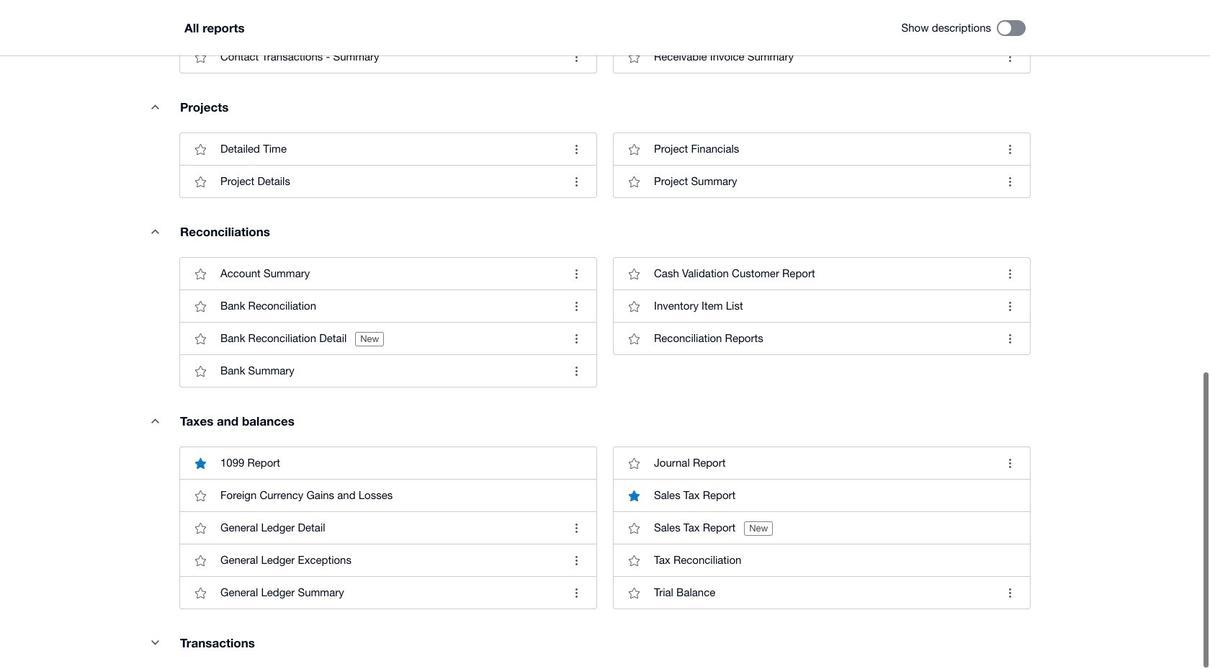 Task type: locate. For each thing, give the bounding box(es) containing it.
expand report group image
[[140, 217, 169, 246]]

favorite image
[[186, 167, 215, 196], [619, 167, 648, 196], [619, 292, 648, 321], [186, 324, 215, 353], [619, 324, 648, 353], [619, 449, 648, 478], [186, 481, 215, 510], [186, 514, 215, 543], [619, 514, 648, 543], [619, 579, 648, 607]]

more options image
[[995, 43, 1024, 71], [562, 135, 591, 164], [562, 167, 591, 196], [995, 167, 1024, 196], [562, 292, 591, 321], [562, 357, 591, 386]]

1 expand report group image from the top
[[140, 92, 169, 121]]

collapse report group image
[[140, 628, 169, 657]]

1 vertical spatial remove favorite image
[[619, 481, 648, 510]]

0 horizontal spatial remove favorite image
[[186, 449, 215, 478]]

favorite image
[[186, 43, 215, 71], [619, 43, 648, 71], [186, 135, 215, 164], [619, 135, 648, 164], [186, 259, 215, 288], [619, 259, 648, 288], [186, 292, 215, 321], [186, 357, 215, 386], [186, 546, 215, 575], [619, 546, 648, 575], [186, 579, 215, 607]]

1 horizontal spatial remove favorite image
[[619, 481, 648, 510]]

remove favorite image
[[186, 449, 215, 478], [619, 481, 648, 510]]

2 expand report group image from the top
[[140, 406, 169, 435]]

1 vertical spatial expand report group image
[[140, 406, 169, 435]]

0 vertical spatial expand report group image
[[140, 92, 169, 121]]

expand report group image
[[140, 92, 169, 121], [140, 406, 169, 435]]

more options image
[[562, 43, 591, 71], [995, 135, 1024, 164], [562, 259, 591, 288], [562, 324, 591, 353], [562, 514, 591, 543], [562, 546, 591, 575], [562, 579, 591, 607]]



Task type: describe. For each thing, give the bounding box(es) containing it.
0 vertical spatial remove favorite image
[[186, 449, 215, 478]]



Task type: vqa. For each thing, say whether or not it's contained in the screenshot.
Remove Favorite icon
yes



